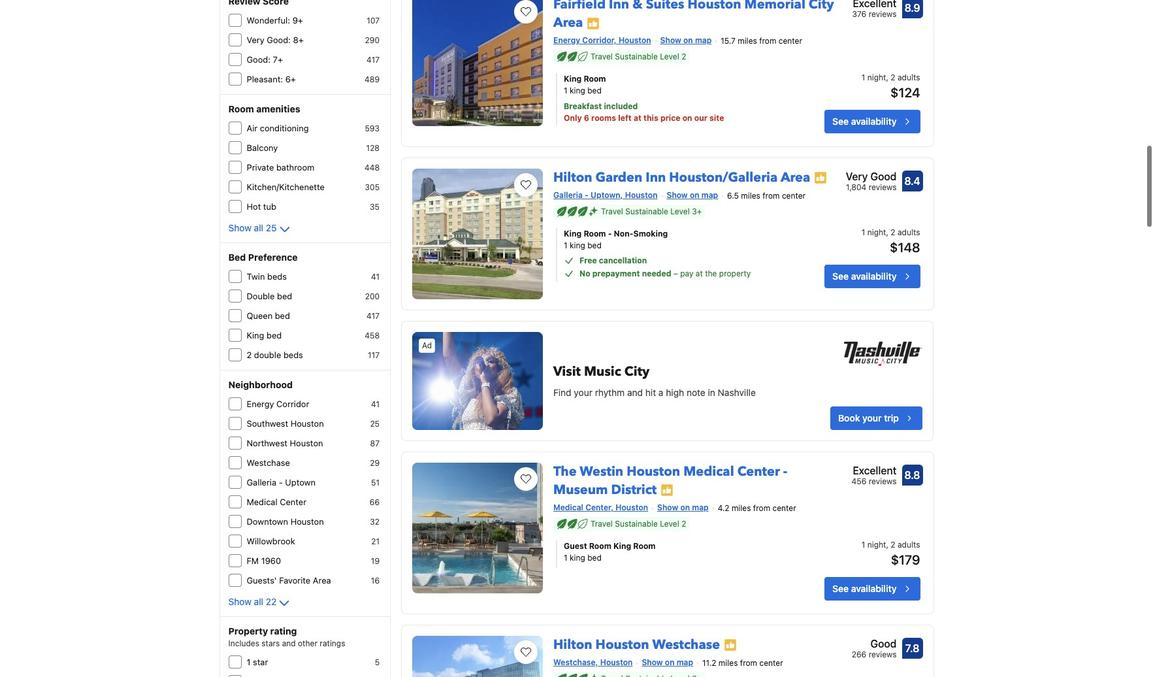 Task type: vqa. For each thing, say whether or not it's contained in the screenshot.
top centre
no



Task type: locate. For each thing, give the bounding box(es) containing it.
1 reviews from the top
[[869, 8, 897, 18]]

41 for neighborhood
[[371, 398, 380, 408]]

2 vertical spatial level
[[660, 517, 680, 527]]

2 vertical spatial see availability link
[[825, 576, 920, 599]]

1 vertical spatial galleria
[[247, 476, 277, 486]]

66
[[370, 496, 380, 506]]

2 travel sustainable level 2 from the top
[[591, 517, 686, 527]]

1 vertical spatial 417
[[367, 310, 380, 320]]

1 down guest
[[564, 551, 568, 561]]

area
[[554, 12, 583, 30], [781, 167, 811, 185], [313, 574, 331, 584]]

, inside 1 night , 2 adults $124
[[886, 71, 889, 81]]

, inside 1 night , 2 adults $179
[[886, 538, 889, 548]]

southwest
[[247, 417, 288, 427]]

adults up $179 at the right bottom of page
[[898, 538, 920, 548]]

show down fairfield inn & suites houston memorial city area link
[[660, 34, 682, 44]]

show on map up 3+
[[667, 189, 718, 199]]

hilton
[[554, 167, 592, 185], [554, 634, 592, 652]]

0 vertical spatial 417
[[367, 54, 380, 63]]

travel for garden
[[601, 205, 623, 215]]

show on map down the hilton houston westchase
[[642, 656, 693, 666]]

show down hilton garden inn houston/galleria area
[[667, 189, 688, 199]]

0 vertical spatial galleria
[[554, 189, 583, 199]]

fm
[[247, 554, 259, 565]]

medical for medical center
[[247, 495, 278, 506]]

1 vertical spatial center
[[280, 495, 307, 506]]

1 vertical spatial westchase
[[652, 634, 720, 652]]

1 left star
[[247, 655, 251, 666]]

2 vertical spatial sustainable
[[615, 517, 658, 527]]

0 vertical spatial adults
[[898, 71, 920, 81]]

travel
[[591, 50, 613, 60], [601, 205, 623, 215], [591, 517, 613, 527]]

–
[[674, 267, 678, 277]]

the westin houston medical center - museum district link
[[554, 456, 788, 497]]

1 vertical spatial excellent element
[[852, 461, 897, 477]]

1 horizontal spatial medical
[[554, 501, 584, 511]]

51
[[371, 476, 380, 486]]

guest room king room link
[[564, 539, 785, 551]]

very for good:
[[247, 33, 265, 44]]

1 horizontal spatial area
[[554, 12, 583, 30]]

this property is part of our preferred partner program. it's committed to providing excellent service and good value. it'll pay us a higher commission if you make a booking. image right district
[[661, 483, 674, 496]]

see availability down 1 night , 2 adults $148
[[833, 269, 897, 280]]

level for medical
[[660, 517, 680, 527]]

2 vertical spatial adults
[[898, 538, 920, 548]]

houston down district
[[616, 501, 648, 511]]

adults up $148
[[898, 226, 920, 236]]

3+
[[692, 205, 702, 215]]

center
[[779, 35, 803, 44], [782, 189, 806, 199], [773, 502, 797, 512], [760, 656, 783, 666]]

favorite
[[279, 574, 311, 584]]

balcony
[[247, 141, 278, 152]]

center for center
[[773, 502, 797, 512]]

miles for houston
[[738, 35, 757, 44]]

medical inside the westin houston medical center - museum district
[[684, 461, 734, 479]]

0 horizontal spatial this property is part of our preferred partner program. it's committed to providing excellent service and good value. it'll pay us a higher commission if you make a booking. image
[[661, 483, 674, 496]]

scored 8.9 element
[[902, 0, 923, 17]]

king up 1 king bed at top
[[564, 227, 582, 237]]

night for hilton garden inn houston/galleria area
[[868, 226, 886, 236]]

0 vertical spatial 41
[[371, 271, 380, 280]]

0 vertical spatial see
[[833, 114, 849, 125]]

266
[[852, 648, 867, 658]]

this property is part of our preferred partner program. it's committed to providing excellent service and good value. it'll pay us a higher commission if you make a booking. image for &
[[587, 15, 600, 28]]

adults inside 1 night , 2 adults $124
[[898, 71, 920, 81]]

included
[[604, 100, 638, 110]]

1 inside 1 night , 2 adults $148
[[862, 226, 865, 236]]

0 horizontal spatial at
[[634, 112, 642, 121]]

this property is part of our preferred partner program. it's committed to providing excellent service and good value. it'll pay us a higher commission if you make a booking. image left 1,804
[[814, 170, 828, 183]]

travel for inn
[[591, 50, 613, 60]]

1 for 1 star
[[247, 655, 251, 666]]

1
[[862, 71, 865, 81], [564, 84, 568, 94], [862, 226, 865, 236], [564, 239, 568, 249], [862, 538, 865, 548], [564, 551, 568, 561], [247, 655, 251, 666]]

1 vertical spatial travel sustainable level 2
[[591, 517, 686, 527]]

0 horizontal spatial westchase
[[247, 456, 290, 467]]

galleria left uptown,
[[554, 189, 583, 199]]

night inside 1 night , 2 adults $179
[[868, 538, 886, 548]]

southwest houston
[[247, 417, 324, 427]]

corridor,
[[583, 34, 617, 44]]

adults up '$124'
[[898, 71, 920, 81]]

reviews right 1,804
[[869, 181, 897, 191]]

1 vertical spatial king
[[570, 239, 585, 249]]

king down medical center, houston on the bottom
[[614, 540, 631, 549]]

all down hot tub on the top left
[[254, 221, 263, 232]]

0 vertical spatial area
[[554, 12, 583, 30]]

rooms
[[592, 112, 616, 121]]

houston up district
[[627, 461, 680, 479]]

1 vertical spatial ,
[[886, 226, 889, 236]]

2 hilton from the top
[[554, 634, 592, 652]]

bed up free
[[588, 239, 602, 249]]

0 vertical spatial hilton
[[554, 167, 592, 185]]

medical down museum
[[554, 501, 584, 511]]

beds
[[267, 270, 287, 280], [284, 348, 303, 359]]

- left non-
[[608, 227, 612, 237]]

- left uptown
[[279, 476, 283, 486]]

room for guest room king room 1 king bed
[[589, 540, 612, 549]]

, inside 1 night , 2 adults $148
[[886, 226, 889, 236]]

0 vertical spatial all
[[254, 221, 263, 232]]

1 see availability from the top
[[833, 114, 897, 125]]

0 vertical spatial level
[[660, 50, 680, 60]]

0 vertical spatial night
[[868, 71, 886, 81]]

availability for fairfield inn & suites houston memorial city area
[[851, 114, 897, 125]]

double
[[247, 290, 275, 300]]

inn up travel sustainable level 3+
[[646, 167, 666, 185]]

prepayment
[[593, 267, 640, 277]]

1 vertical spatial good
[[871, 636, 897, 648]]

1 vertical spatial at
[[696, 267, 703, 277]]

2 horizontal spatial area
[[781, 167, 811, 185]]

3 see availability from the top
[[833, 581, 897, 593]]

this property is part of our preferred partner program. it's committed to providing excellent service and good value. it'll pay us a higher commission if you make a booking. image for hilton houston westchase
[[724, 637, 737, 650]]

wonderful:
[[247, 14, 290, 24]]

on down fairfield inn & suites houston memorial city area link
[[684, 34, 693, 44]]

availability down 1 night , 2 adults $148
[[851, 269, 897, 280]]

0 horizontal spatial very
[[247, 33, 265, 44]]

1 vertical spatial night
[[868, 226, 886, 236]]

excellent element for the westin houston medical center - museum district
[[852, 461, 897, 477]]

king up breakfast
[[564, 72, 582, 82]]

good left scored 8.4 element
[[871, 169, 897, 181]]

1 vertical spatial this property is part of our preferred partner program. it's committed to providing excellent service and good value. it'll pay us a higher commission if you make a booking. image
[[661, 483, 674, 496]]

houston up travel sustainable level 3+
[[625, 189, 658, 199]]

2 see from the top
[[833, 269, 849, 280]]

scored 7.8 element
[[902, 636, 923, 657]]

0 vertical spatial good
[[871, 169, 897, 181]]

houston down the hilton houston westchase
[[600, 656, 633, 666]]

1 vertical spatial see availability link
[[825, 263, 920, 287]]

medical up downtown at the left bottom
[[247, 495, 278, 506]]

see availability link for the westin houston medical center - museum district
[[825, 576, 920, 599]]

room inside king room 1 king bed breakfast included only 6 rooms left at this price on our site
[[584, 72, 606, 82]]

1 vertical spatial sustainable
[[626, 205, 669, 215]]

2 up $179 at the right bottom of page
[[891, 538, 896, 548]]

0 vertical spatial 25
[[266, 221, 277, 232]]

see for the westin houston medical center - museum district
[[833, 581, 849, 593]]

2 vertical spatial king
[[570, 551, 585, 561]]

1 horizontal spatial westchase
[[652, 634, 720, 652]]

very inside very good 1,804 reviews
[[846, 169, 868, 181]]

star
[[253, 655, 268, 666]]

fm 1960
[[247, 554, 281, 565]]

sustainable for &
[[615, 50, 658, 60]]

galleria for galleria - uptown, houston
[[554, 189, 583, 199]]

1 vertical spatial area
[[781, 167, 811, 185]]

1 travel sustainable level 2 from the top
[[591, 50, 686, 60]]

all
[[254, 221, 263, 232], [254, 595, 263, 606]]

hilton up the westchase,
[[554, 634, 592, 652]]

3 see availability link from the top
[[825, 576, 920, 599]]

on for medical
[[681, 501, 690, 511]]

2 vertical spatial travel
[[591, 517, 613, 527]]

1 horizontal spatial center
[[738, 461, 780, 479]]

from
[[759, 35, 777, 44], [763, 189, 780, 199], [753, 502, 771, 512], [740, 656, 757, 666]]

0 vertical spatial center
[[738, 461, 780, 479]]

25
[[266, 221, 277, 232], [370, 418, 380, 427]]

at left the the
[[696, 267, 703, 277]]

travel down medical center, houston on the bottom
[[591, 517, 613, 527]]

0 vertical spatial king
[[570, 84, 585, 94]]

corridor
[[277, 397, 309, 408]]

3 king from the top
[[570, 551, 585, 561]]

our
[[695, 112, 708, 121]]

2 inside 1 night , 2 adults $148
[[891, 226, 896, 236]]

0 vertical spatial westchase
[[247, 456, 290, 467]]

0 horizontal spatial 25
[[266, 221, 277, 232]]

19
[[371, 555, 380, 565]]

1 horizontal spatial 25
[[370, 418, 380, 427]]

0 horizontal spatial center
[[280, 495, 307, 506]]

0 vertical spatial inn
[[609, 0, 629, 12]]

0 vertical spatial this property is part of our preferred partner program. it's committed to providing excellent service and good value. it'll pay us a higher commission if you make a booking. image
[[814, 170, 828, 183]]

center right 11.2
[[760, 656, 783, 666]]

1 vertical spatial adults
[[898, 226, 920, 236]]

, for fairfield inn & suites houston memorial city area
[[886, 71, 889, 81]]

2 night from the top
[[868, 226, 886, 236]]

0 horizontal spatial medical
[[247, 495, 278, 506]]

reviews right 376
[[869, 8, 897, 18]]

houston inside the westin houston medical center - museum district
[[627, 461, 680, 479]]

night
[[868, 71, 886, 81], [868, 226, 886, 236], [868, 538, 886, 548]]

1 inside 1 night , 2 adults $124
[[862, 71, 865, 81]]

galleria
[[554, 189, 583, 199], [247, 476, 277, 486]]

king for king bed
[[247, 329, 264, 339]]

0 vertical spatial energy
[[554, 34, 580, 44]]

2 see availability link from the top
[[825, 263, 920, 287]]

2 all from the top
[[254, 595, 263, 606]]

0 horizontal spatial energy
[[247, 397, 274, 408]]

sustainable
[[615, 50, 658, 60], [626, 205, 669, 215], [615, 517, 658, 527]]

1 down king room - non-smoking
[[564, 239, 568, 249]]

2 inside 1 night , 2 adults $124
[[891, 71, 896, 81]]

this property is part of our preferred partner program. it's committed to providing excellent service and good value. it'll pay us a higher commission if you make a booking. image for the westin houston medical center - museum district
[[661, 483, 674, 496]]

2 vertical spatial night
[[868, 538, 886, 548]]

show on map for medical
[[657, 501, 709, 511]]

westchase down northwest
[[247, 456, 290, 467]]

1 down 456
[[862, 538, 865, 548]]

king inside king room 1 king bed breakfast included only 6 rooms left at this price on our site
[[564, 72, 582, 82]]

2 inside 1 night , 2 adults $179
[[891, 538, 896, 548]]

good: left 7+ at the left
[[247, 53, 271, 63]]

king
[[564, 72, 582, 82], [564, 227, 582, 237], [247, 329, 264, 339], [614, 540, 631, 549]]

this property is part of our preferred partner program. it's committed to providing excellent service and good value. it'll pay us a higher commission if you make a booking. image
[[587, 15, 600, 28], [587, 15, 600, 28], [814, 170, 828, 183], [661, 483, 674, 496], [724, 637, 737, 650]]

2 vertical spatial see
[[833, 581, 849, 593]]

3 adults from the top
[[898, 538, 920, 548]]

$124
[[891, 84, 920, 99]]

1 vertical spatial see availability
[[833, 269, 897, 280]]

sustainable down "energy corridor, houston"
[[615, 50, 658, 60]]

1 night , 2 adults $124
[[862, 71, 920, 99]]

1 41 from the top
[[371, 271, 380, 280]]

very left the 8.4
[[846, 169, 868, 181]]

reviews inside excellent 456 reviews
[[869, 475, 897, 485]]

1 star
[[247, 655, 268, 666]]

travel sustainable level 2
[[591, 50, 686, 60], [591, 517, 686, 527]]

22
[[266, 595, 277, 606]]

- left uptown,
[[585, 189, 589, 199]]

free cancellation
[[580, 254, 647, 264]]

king down queen at top
[[247, 329, 264, 339]]

3 see from the top
[[833, 581, 849, 593]]

kitchen/kitchenette
[[247, 180, 325, 191]]

2 , from the top
[[886, 226, 889, 236]]

1 inside 1 night , 2 adults $179
[[862, 538, 865, 548]]

see availability link down 1 night , 2 adults $179
[[825, 576, 920, 599]]

conditioning
[[260, 122, 309, 132]]

2 vertical spatial ,
[[886, 538, 889, 548]]

41 up the 200
[[371, 271, 380, 280]]

1 vertical spatial very
[[846, 169, 868, 181]]

king for king room - non-smoking
[[564, 227, 582, 237]]

availability down 1 night , 2 adults $124
[[851, 114, 897, 125]]

area right favorite
[[313, 574, 331, 584]]

reviews right 456
[[869, 475, 897, 485]]

1 horizontal spatial inn
[[646, 167, 666, 185]]

1 see from the top
[[833, 114, 849, 125]]

1 hilton from the top
[[554, 167, 592, 185]]

2 vertical spatial see availability
[[833, 581, 897, 593]]

3 , from the top
[[886, 538, 889, 548]]

good
[[871, 169, 897, 181], [871, 636, 897, 648]]

3 availability from the top
[[851, 581, 897, 593]]

needed
[[642, 267, 671, 277]]

energy left corridor,
[[554, 34, 580, 44]]

1 horizontal spatial very
[[846, 169, 868, 181]]

on inside king room 1 king bed breakfast included only 6 rooms left at this price on our site
[[683, 112, 693, 121]]

on down the hilton houston westchase
[[665, 656, 675, 666]]

0 vertical spatial travel
[[591, 50, 613, 60]]

center for houston
[[779, 35, 803, 44]]

this property is part of our preferred partner program. it's committed to providing excellent service and good value. it'll pay us a higher commission if you make a booking. image
[[814, 170, 828, 183], [661, 483, 674, 496], [724, 637, 737, 650]]

2 adults from the top
[[898, 226, 920, 236]]

breakfast
[[564, 100, 602, 110]]

417 for very good: 8+
[[367, 54, 380, 63]]

map for medical
[[692, 501, 709, 511]]

1 vertical spatial hilton
[[554, 634, 592, 652]]

property
[[228, 624, 268, 635]]

amenities
[[256, 102, 300, 113]]

houston up the westchase, houston
[[596, 634, 649, 652]]

1 vertical spatial all
[[254, 595, 263, 606]]

bed right double
[[277, 290, 292, 300]]

1 adults from the top
[[898, 71, 920, 81]]

availability down 1 night , 2 adults $179
[[851, 581, 897, 593]]

king up breakfast
[[570, 84, 585, 94]]

1 king from the top
[[570, 84, 585, 94]]

medical up the 4.2
[[684, 461, 734, 479]]

0 vertical spatial see availability
[[833, 114, 897, 125]]

see availability link down 1 night , 2 adults $148
[[825, 263, 920, 287]]

excellent element left the 8.9
[[852, 0, 897, 10]]

museum
[[554, 480, 608, 497]]

- up 4.2 miles from center
[[783, 461, 788, 479]]

1 for 1 king bed
[[564, 239, 568, 249]]

1 night from the top
[[868, 71, 886, 81]]

only
[[564, 112, 582, 121]]

city
[[809, 0, 834, 12]]

0 horizontal spatial inn
[[609, 0, 629, 12]]

0 vertical spatial see availability link
[[825, 108, 920, 132]]

1 vertical spatial level
[[671, 205, 690, 215]]

travel sustainable level 2 down district
[[591, 517, 686, 527]]

1 down 1,804
[[862, 226, 865, 236]]

beds down preference
[[267, 270, 287, 280]]

0 vertical spatial availability
[[851, 114, 897, 125]]

4 reviews from the top
[[869, 648, 897, 658]]

on up 3+
[[690, 189, 700, 199]]

reviews inside good 266 reviews
[[869, 648, 897, 658]]

1 horizontal spatial this property is part of our preferred partner program. it's committed to providing excellent service and good value. it'll pay us a higher commission if you make a booking. image
[[724, 637, 737, 650]]

show on map down fairfield inn & suites houston memorial city area link
[[660, 34, 712, 44]]

417 down the 200
[[367, 310, 380, 320]]

bed
[[588, 84, 602, 94], [588, 239, 602, 249], [277, 290, 292, 300], [275, 309, 290, 320], [267, 329, 282, 339], [588, 551, 602, 561]]

2 up $148
[[891, 226, 896, 236]]

show down the westin houston medical center - museum district
[[657, 501, 679, 511]]

adults inside 1 night , 2 adults $179
[[898, 538, 920, 548]]

travel down uptown,
[[601, 205, 623, 215]]

417 down the 290
[[367, 54, 380, 63]]

1 vertical spatial availability
[[851, 269, 897, 280]]

1 down 376
[[862, 71, 865, 81]]

200
[[365, 290, 380, 300]]

energy
[[554, 34, 580, 44], [247, 397, 274, 408]]

0 vertical spatial very
[[247, 33, 265, 44]]

see availability link for hilton garden inn houston/galleria area
[[825, 263, 920, 287]]

2 see availability from the top
[[833, 269, 897, 280]]

1 horizontal spatial energy
[[554, 34, 580, 44]]

1 vertical spatial 41
[[371, 398, 380, 408]]

center down uptown
[[280, 495, 307, 506]]

adults for fairfield inn & suites houston memorial city area
[[898, 71, 920, 81]]

property rating includes stars and other ratings
[[228, 624, 345, 647]]

1 vertical spatial beds
[[284, 348, 303, 359]]

hilton for hilton garden inn houston/galleria area
[[554, 167, 592, 185]]

level for houston/galleria
[[671, 205, 690, 215]]

good inside good 266 reviews
[[871, 636, 897, 648]]

smoking
[[634, 227, 668, 237]]

area inside fairfield inn & suites houston memorial city area
[[554, 12, 583, 30]]

room
[[584, 72, 606, 82], [228, 102, 254, 113], [584, 227, 606, 237], [589, 540, 612, 549], [633, 540, 656, 549]]

king down guest
[[570, 551, 585, 561]]

1 horizontal spatial galleria
[[554, 189, 583, 199]]

medical for medical center, houston
[[554, 501, 584, 511]]

level left 3+
[[671, 205, 690, 215]]

456
[[852, 475, 867, 485]]

1 good from the top
[[871, 169, 897, 181]]

king inside 'guest room king room 1 king bed'
[[570, 551, 585, 561]]

1 availability from the top
[[851, 114, 897, 125]]

1 vertical spatial travel
[[601, 205, 623, 215]]

3 reviews from the top
[[869, 475, 897, 485]]

8.4
[[905, 174, 921, 185]]

night inside 1 night , 2 adults $148
[[868, 226, 886, 236]]

good right 266
[[871, 636, 897, 648]]

show
[[660, 34, 682, 44], [667, 189, 688, 199], [228, 221, 252, 232], [657, 501, 679, 511], [228, 595, 252, 606], [642, 656, 663, 666]]

excellent 456 reviews
[[852, 463, 897, 485]]

this property is part of our preferred partner program. it's committed to providing excellent service and good value. it'll pay us a higher commission if you make a booking. image for houston
[[661, 483, 674, 496]]

hilton houston westchase
[[554, 634, 720, 652]]

3 night from the top
[[868, 538, 886, 548]]

center down memorial
[[779, 35, 803, 44]]

good: 7+
[[247, 53, 283, 63]]

see availability link
[[825, 108, 920, 132], [825, 263, 920, 287], [825, 576, 920, 599]]

0 horizontal spatial galleria
[[247, 476, 277, 486]]

1 all from the top
[[254, 221, 263, 232]]

inn inside fairfield inn & suites houston memorial city area
[[609, 0, 629, 12]]

miles right 15.7
[[738, 35, 757, 44]]

1 see availability link from the top
[[825, 108, 920, 132]]

room for king room - non-smoking
[[584, 227, 606, 237]]

1,804
[[846, 181, 867, 191]]

show all 22 button
[[228, 594, 292, 610]]

bed preference
[[228, 250, 298, 261]]

from for houston
[[759, 35, 777, 44]]

galleria for galleria - uptown
[[247, 476, 277, 486]]

center right the 4.2
[[773, 502, 797, 512]]

double
[[254, 348, 281, 359]]

1 vertical spatial energy
[[247, 397, 274, 408]]

see availability link down 1 night , 2 adults $124
[[825, 108, 920, 132]]

energy corridor, houston
[[554, 34, 651, 44]]

travel sustainable level 2 for &
[[591, 50, 686, 60]]

1 417 from the top
[[367, 54, 380, 63]]

1 vertical spatial 25
[[370, 418, 380, 427]]

level up king room link
[[660, 50, 680, 60]]

excellent element
[[852, 0, 897, 10], [852, 461, 897, 477]]

2 availability from the top
[[851, 269, 897, 280]]

1 inside 'guest room king room 1 king bed'
[[564, 551, 568, 561]]

2 vertical spatial this property is part of our preferred partner program. it's committed to providing excellent service and good value. it'll pay us a higher commission if you make a booking. image
[[724, 637, 737, 650]]

at inside king room 1 king bed breakfast included only 6 rooms left at this price on our site
[[634, 112, 642, 121]]

7.8
[[906, 641, 920, 653]]

1 up breakfast
[[564, 84, 568, 94]]

2 417 from the top
[[367, 310, 380, 320]]

wonderful: 9+
[[247, 14, 303, 24]]

0 vertical spatial at
[[634, 112, 642, 121]]

1 , from the top
[[886, 71, 889, 81]]

2 vertical spatial area
[[313, 574, 331, 584]]

1 vertical spatial see
[[833, 269, 849, 280]]

king inside king room 1 king bed breakfast included only 6 rooms left at this price on our site
[[570, 84, 585, 94]]

map left 15.7
[[695, 34, 712, 44]]

show down hot
[[228, 221, 252, 232]]

very for good
[[846, 169, 868, 181]]

westchase,
[[554, 656, 598, 666]]

0 vertical spatial sustainable
[[615, 50, 658, 60]]

from down memorial
[[759, 35, 777, 44]]

0 vertical spatial ,
[[886, 71, 889, 81]]

2 king from the top
[[570, 239, 585, 249]]

2 double beds
[[247, 348, 303, 359]]

excellent element containing excellent
[[852, 461, 897, 477]]

all for 25
[[254, 221, 263, 232]]

good: left 8+
[[267, 33, 291, 44]]

hilton houston westchase link
[[554, 629, 720, 652]]

air
[[247, 122, 258, 132]]

0 vertical spatial travel sustainable level 2
[[591, 50, 686, 60]]

41 for bed preference
[[371, 271, 380, 280]]

houston down '&'
[[619, 34, 651, 44]]

on down the westin houston medical center - museum district
[[681, 501, 690, 511]]

advertisement element
[[401, 319, 934, 440]]

, for hilton garden inn houston/galleria area
[[886, 226, 889, 236]]

night inside 1 night , 2 adults $124
[[868, 71, 886, 81]]

westchase up 11.2
[[652, 634, 720, 652]]

miles for center
[[732, 502, 751, 512]]

adults inside 1 night , 2 adults $148
[[898, 226, 920, 236]]

2 vertical spatial availability
[[851, 581, 897, 593]]

1 horizontal spatial at
[[696, 267, 703, 277]]

2 good from the top
[[871, 636, 897, 648]]

inn left '&'
[[609, 0, 629, 12]]

0 vertical spatial excellent element
[[852, 0, 897, 10]]

area down fairfield
[[554, 12, 583, 30]]

1 for 1 night , 2 adults $124
[[862, 71, 865, 81]]

2 41 from the top
[[371, 398, 380, 408]]

41
[[371, 271, 380, 280], [371, 398, 380, 408]]

1 night , 2 adults $179
[[862, 538, 920, 566]]

westchase
[[247, 456, 290, 467], [652, 634, 720, 652]]

- inside the westin houston medical center - museum district
[[783, 461, 788, 479]]

, for the westin houston medical center - museum district
[[886, 538, 889, 548]]

2 horizontal spatial medical
[[684, 461, 734, 479]]

2 reviews from the top
[[869, 181, 897, 191]]

on for houston/galleria
[[690, 189, 700, 199]]

map for suites
[[695, 34, 712, 44]]



Task type: describe. For each thing, give the bounding box(es) containing it.
all for 22
[[254, 595, 263, 606]]

night for fairfield inn & suites houston memorial city area
[[868, 71, 886, 81]]

$148
[[890, 238, 920, 253]]

29
[[370, 457, 380, 467]]

map left 11.2
[[677, 656, 693, 666]]

travel for westin
[[591, 517, 613, 527]]

on for suites
[[684, 34, 693, 44]]

11.2 miles from center
[[703, 656, 783, 666]]

energy for energy corridor, houston
[[554, 34, 580, 44]]

2 left double
[[247, 348, 252, 359]]

center inside the westin houston medical center - museum district
[[738, 461, 780, 479]]

ratings
[[320, 637, 345, 647]]

galleria - uptown, houston
[[554, 189, 658, 199]]

good element
[[852, 634, 897, 650]]

no prepayment needed – pay at the property
[[580, 267, 751, 277]]

very good element
[[846, 167, 897, 183]]

availability for hilton garden inn houston/galleria area
[[851, 269, 897, 280]]

16
[[371, 574, 380, 584]]

see availability link for fairfield inn & suites houston memorial city area
[[825, 108, 920, 132]]

availability for the westin houston medical center - museum district
[[851, 581, 897, 593]]

adults for hilton garden inn houston/galleria area
[[898, 226, 920, 236]]

8+
[[293, 33, 304, 44]]

1 inside king room 1 king bed breakfast included only 6 rooms left at this price on our site
[[564, 84, 568, 94]]

houston down corridor
[[291, 417, 324, 427]]

fairfield inn & suites houston memorial city area
[[554, 0, 834, 30]]

&
[[633, 0, 643, 12]]

bed
[[228, 250, 246, 261]]

hilton for hilton houston westchase
[[554, 634, 592, 652]]

376 reviews
[[852, 8, 897, 18]]

room for king room 1 king bed breakfast included only 6 rooms left at this price on our site
[[584, 72, 606, 82]]

hot
[[247, 200, 261, 210]]

4.2 miles from center
[[718, 502, 797, 512]]

room down district
[[633, 540, 656, 549]]

bathroom
[[276, 161, 315, 171]]

117
[[368, 349, 380, 359]]

from for center
[[753, 502, 771, 512]]

northwest houston
[[247, 437, 323, 447]]

air conditioning
[[247, 122, 309, 132]]

king room link
[[564, 72, 785, 84]]

fairfield inn & suites houston memorial city area image
[[412, 0, 543, 125]]

very good 1,804 reviews
[[846, 169, 897, 191]]

7+
[[273, 53, 283, 63]]

twin beds
[[247, 270, 287, 280]]

room amenities
[[228, 102, 300, 113]]

25 inside show all 25 dropdown button
[[266, 221, 277, 232]]

417 for double bed
[[367, 310, 380, 320]]

hot tub
[[247, 200, 276, 210]]

6+
[[285, 73, 296, 83]]

houston down southwest houston
[[290, 437, 323, 447]]

left
[[618, 112, 632, 121]]

district
[[611, 480, 657, 497]]

site
[[710, 112, 724, 121]]

see availability for the westin houston medical center - museum district
[[833, 581, 897, 593]]

bed inside 'guest room king room 1 king bed'
[[588, 551, 602, 561]]

miles for area
[[741, 189, 761, 199]]

other
[[298, 637, 318, 647]]

6.5
[[727, 189, 739, 199]]

includes
[[228, 637, 259, 647]]

the westin houston medical center - museum district image
[[412, 461, 543, 592]]

show for westin
[[657, 501, 679, 511]]

houston down medical center
[[291, 515, 324, 525]]

8.9
[[905, 1, 920, 12]]

twin
[[247, 270, 265, 280]]

show on map for houston/galleria
[[667, 189, 718, 199]]

107
[[367, 14, 380, 24]]

energy corridor
[[247, 397, 309, 408]]

5
[[375, 656, 380, 666]]

show down guests'
[[228, 595, 252, 606]]

reviews inside very good 1,804 reviews
[[869, 181, 897, 191]]

fairfield
[[554, 0, 606, 12]]

1 vertical spatial good:
[[247, 53, 271, 63]]

11.2
[[703, 656, 717, 666]]

private
[[247, 161, 274, 171]]

non-
[[614, 227, 634, 237]]

excellent
[[853, 463, 897, 475]]

show all 25 button
[[228, 220, 293, 236]]

this property is part of our preferred partner program. it's committed to providing excellent service and good value. it'll pay us a higher commission if you make a booking. image for westchase
[[724, 637, 737, 650]]

bed up 2 double beds
[[267, 329, 282, 339]]

adults for the westin houston medical center - museum district
[[898, 538, 920, 548]]

downtown
[[247, 515, 288, 525]]

tub
[[263, 200, 276, 210]]

sustainable for inn
[[626, 205, 669, 215]]

sustainable for houston
[[615, 517, 658, 527]]

458
[[365, 329, 380, 339]]

show for inn
[[660, 34, 682, 44]]

price
[[661, 112, 681, 121]]

king for king room 1 king bed breakfast included only 6 rooms left at this price on our site
[[564, 72, 582, 82]]

night for the westin houston medical center - museum district
[[868, 538, 886, 548]]

15.7 miles from center
[[721, 35, 803, 44]]

pleasant: 6+
[[247, 73, 296, 83]]

uptown
[[285, 476, 316, 486]]

king inside 'guest room king room 1 king bed'
[[614, 540, 631, 549]]

queen bed
[[247, 309, 290, 320]]

houston inside fairfield inn & suites houston memorial city area
[[688, 0, 741, 12]]

garden
[[596, 167, 643, 185]]

scored 8.8 element
[[902, 463, 923, 484]]

scored 8.4 element
[[902, 169, 923, 190]]

593
[[365, 122, 380, 132]]

room up air
[[228, 102, 254, 113]]

448
[[365, 161, 380, 171]]

see for hilton garden inn houston/galleria area
[[833, 269, 849, 280]]

from right 11.2
[[740, 656, 757, 666]]

map for houston/galleria
[[702, 189, 718, 199]]

show for houston
[[642, 656, 663, 666]]

suites
[[646, 0, 685, 12]]

double bed
[[247, 290, 292, 300]]

good 266 reviews
[[852, 636, 897, 658]]

0 vertical spatial good:
[[267, 33, 291, 44]]

center for area
[[782, 189, 806, 199]]

87
[[370, 437, 380, 447]]

2 up king room link
[[682, 50, 686, 60]]

travel sustainable level 2 for houston
[[591, 517, 686, 527]]

good inside very good 1,804 reviews
[[871, 169, 897, 181]]

no
[[580, 267, 591, 277]]

from for area
[[763, 189, 780, 199]]

$179
[[891, 551, 920, 566]]

pleasant:
[[247, 73, 283, 83]]

15.7
[[721, 35, 736, 44]]

show on map for suites
[[660, 34, 712, 44]]

queen
[[247, 309, 273, 320]]

6.5 miles from center
[[727, 189, 806, 199]]

2 up the guest room king room link
[[682, 517, 686, 527]]

king bed
[[247, 329, 282, 339]]

see availability for hilton garden inn houston/galleria area
[[833, 269, 897, 280]]

the
[[554, 461, 577, 479]]

travel sustainable level 3+
[[601, 205, 702, 215]]

see for fairfield inn & suites houston memorial city area
[[833, 114, 849, 125]]

the westin houston medical center - museum district
[[554, 461, 788, 497]]

1 for 1 night , 2 adults $148
[[862, 226, 865, 236]]

see availability for fairfield inn & suites houston memorial city area
[[833, 114, 897, 125]]

bed right queen at top
[[275, 309, 290, 320]]

this
[[644, 112, 659, 121]]

free
[[580, 254, 597, 264]]

willowbrook
[[247, 535, 295, 545]]

king room - non-smoking link
[[564, 227, 785, 238]]

show for garden
[[667, 189, 688, 199]]

medical center, houston
[[554, 501, 648, 511]]

preference
[[248, 250, 298, 261]]

northwest
[[247, 437, 288, 447]]

1 vertical spatial inn
[[646, 167, 666, 185]]

level for suites
[[660, 50, 680, 60]]

excellent element for fairfield inn & suites houston memorial city area
[[852, 0, 897, 10]]

miles right 11.2
[[719, 656, 738, 666]]

0 vertical spatial beds
[[267, 270, 287, 280]]

hilton garden inn houston/galleria area
[[554, 167, 811, 185]]

hilton garden inn houston/galleria area link
[[554, 162, 811, 185]]

0 horizontal spatial area
[[313, 574, 331, 584]]

1 for 1 night , 2 adults $179
[[862, 538, 865, 548]]

energy for energy corridor
[[247, 397, 274, 408]]

hilton garden inn houston/galleria area image
[[412, 167, 543, 298]]

memorial
[[745, 0, 806, 12]]

1 night , 2 adults $148
[[862, 226, 920, 253]]

bed inside king room 1 king bed breakfast included only 6 rooms left at this price on our site
[[588, 84, 602, 94]]

2 horizontal spatial this property is part of our preferred partner program. it's committed to providing excellent service and good value. it'll pay us a higher commission if you make a booking. image
[[814, 170, 828, 183]]

guest room king room 1 king bed
[[564, 540, 656, 561]]

private bathroom
[[247, 161, 315, 171]]



